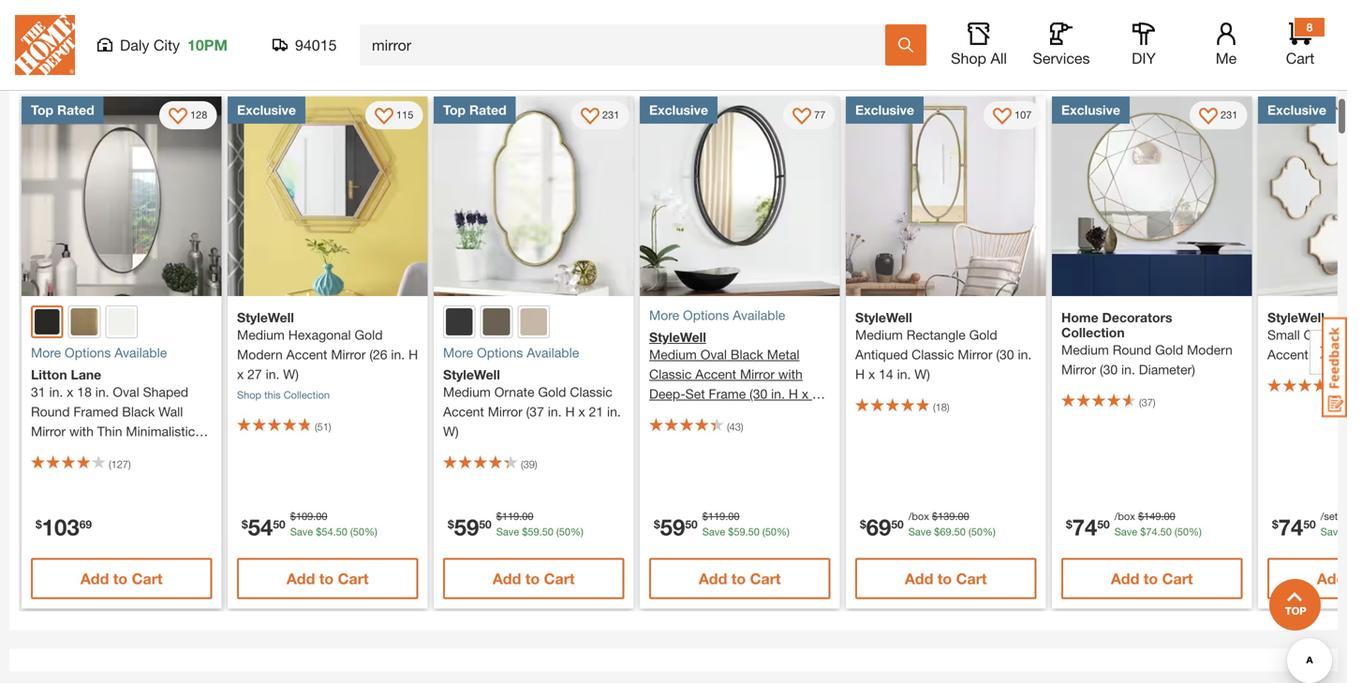 Task type: describe. For each thing, give the bounding box(es) containing it.
39
[[523, 458, 535, 470]]

medium oval black metal classic accent mirror with deep-set frame (30 in. h x 20 in. w) image
[[640, 96, 840, 296]]

77 button
[[784, 101, 835, 129]]

77
[[814, 109, 826, 121]]

top rated for litton
[[31, 102, 94, 117]]

) for ( 39 )
[[535, 458, 537, 470]]

231 for 74
[[1221, 109, 1238, 121]]

0 horizontal spatial 54
[[248, 513, 273, 540]]

deep-
[[649, 386, 686, 402]]

more for litton lane 31 in. x 18 in. oval shaped round framed black wall mirror with thin minimalistic frame
[[31, 345, 61, 360]]

$ 69 50 /box $ 139 . 00 save $ 69 . 50 ( 50 %)
[[860, 510, 996, 540]]

43
[[730, 421, 741, 433]]

add to cart for medium rectangle gold antiqued classic mirror (30 in. h x 14 in. w) image at the right of page
[[905, 570, 987, 587]]

classic inside more options available stylewell medium oval black metal classic accent mirror with deep-set frame (30 in. h x 20 in. w)
[[649, 367, 692, 382]]

oval inside litton lane 31 in. x 18 in. oval shaped round framed black wall mirror with thin minimalistic frame
[[113, 384, 139, 400]]

119 for medium oval black metal classic accent mirror with deep-set frame (30 in. h x 20 in. w)
[[708, 510, 725, 522]]

more options available for stylewell
[[443, 345, 579, 360]]

modern inside 'home decorators collection medium round gold modern mirror (30 in. diameter)'
[[1187, 342, 1233, 358]]

115 button
[[365, 101, 423, 129]]

to for medium hexagonal gold modern accent mirror (26 in. h x 27 in. w) image at the top left of page
[[319, 570, 334, 587]]

add for the add to cart button corresponding to medium rectangle gold antiqued classic mirror (30 in. h x 14 in. w) image at the right of page
[[905, 570, 934, 587]]

hexagonal
[[288, 327, 351, 343]]

me button
[[1197, 22, 1257, 67]]

stylewell medium rectangle gold antiqued classic mirror (30 in. h x 14 in. w)
[[856, 310, 1032, 382]]

31 in. x 18 in. oval shaped round framed black wall mirror with thin minimalistic frame image
[[22, 96, 222, 296]]

cart for medium round gold modern mirror (30 in. diameter) image
[[1163, 570, 1193, 587]]

frame inside more options available stylewell medium oval black metal classic accent mirror with deep-set frame (30 in. h x 20 in. w)
[[709, 386, 746, 402]]

10pm
[[187, 36, 228, 54]]

$ 103 69
[[36, 513, 92, 540]]

h for stylewell medium hexagonal gold modern accent mirror (26 in. h x 27 in. w) shop this collection
[[409, 347, 418, 362]]

%) for medium oval black metal classic accent mirror with deep-set frame (30 in. h x 20 in. w)
[[777, 526, 790, 538]]

gold inside 'home decorators collection medium round gold modern mirror (30 in. diameter)'
[[1155, 342, 1184, 358]]

the home depot logo image
[[15, 15, 75, 75]]

1 horizontal spatial 74
[[1146, 526, 1158, 538]]

shop inside button
[[951, 49, 987, 67]]

services button
[[1032, 22, 1092, 67]]

add to cart for medium hexagonal gold modern accent mirror (26 in. h x 27 in. w) image at the top left of page
[[287, 570, 369, 587]]

options for stylewell medium ornate gold classic accent mirror (37 in. h x 21 in. w)
[[477, 345, 523, 360]]

(30 inside 'home decorators collection medium round gold modern mirror (30 in. diameter)'
[[1100, 362, 1118, 377]]

stylewell small ornate 
[[1268, 310, 1347, 362]]

medium inside more options available stylewell medium oval black metal classic accent mirror with deep-set frame (30 in. h x 20 in. w)
[[649, 347, 697, 362]]

stylewell inside more options available stylewell medium oval black metal classic accent mirror with deep-set frame (30 in. h x 20 in. w)
[[649, 330, 706, 345]]

feedback link image
[[1322, 317, 1347, 418]]

this
[[264, 389, 281, 401]]

accent for modern
[[286, 347, 327, 362]]

1 horizontal spatial 18
[[936, 401, 947, 413]]

with inside litton lane 31 in. x 18 in. oval shaped round framed black wall mirror with thin minimalistic frame
[[69, 423, 94, 439]]

$ 74 50 /set save
[[1273, 510, 1347, 540]]

exclusive for 74
[[1062, 102, 1121, 117]]

medium ornate gold classic accent mirror (37 in. h x 21 in. w) image
[[434, 96, 634, 296]]

in. inside 'home decorators collection medium round gold modern mirror (30 in. diameter)'
[[1122, 362, 1136, 377]]

display image for 59
[[581, 108, 600, 126]]

add for the add to cart button for medium oval black metal classic accent mirror with deep-set frame (30 in. h x 20 in. w) "image"
[[699, 570, 727, 587]]

stylewell medium ornate gold classic accent mirror (37 in. h x 21 in. w)
[[443, 367, 621, 439]]

add to cart button for '31 in. x 18 in. oval shaped round framed black wall mirror with thin minimalistic frame' image
[[31, 558, 212, 599]]

x inside more options available stylewell medium oval black metal classic accent mirror with deep-set frame (30 in. h x 20 in. w)
[[802, 386, 809, 402]]

mirror inside "stylewell medium rectangle gold antiqued classic mirror (30 in. h x 14 in. w)"
[[958, 347, 993, 362]]

save inside the $ 74 50 /box $ 149 . 00 save $ 74 . 50 ( 50 %)
[[1115, 526, 1138, 538]]

/box for 74
[[1115, 510, 1136, 522]]

display image for 74
[[1199, 108, 1218, 126]]

shaped
[[143, 384, 188, 400]]

to for medium rectangle gold antiqued classic mirror (30 in. h x 14 in. w) image at the right of page
[[938, 570, 952, 587]]

h for stylewell medium rectangle gold antiqued classic mirror (30 in. h x 14 in. w)
[[856, 367, 865, 382]]

medium for stylewell medium ornate gold classic accent mirror (37 in. h x 21 in. w)
[[443, 384, 491, 400]]

display image for 54
[[375, 108, 394, 126]]

w) for antiqued
[[915, 367, 930, 382]]

31
[[31, 384, 46, 400]]

to for medium oval black metal classic accent mirror with deep-set frame (30 in. h x 20 in. w) "image"
[[732, 570, 746, 587]]

more options available stylewell medium oval black metal classic accent mirror with deep-set frame (30 in. h x 20 in. w)
[[649, 308, 827, 421]]

gold for stylewell medium rectangle gold antiqued classic mirror (30 in. h x 14 in. w)
[[969, 327, 998, 343]]

add to cart button for medium round gold modern mirror (30 in. diameter) image
[[1062, 558, 1243, 599]]

127
[[111, 458, 128, 470]]

add to cart button for medium rectangle gold antiqued classic mirror (30 in. h x 14 in. w) image at the right of page
[[856, 558, 1037, 599]]

$ 59 50 $ 119 . 00 save $ 59 . 50 ( 50 %) for medium oval black metal classic accent mirror with deep-set frame (30 in. h x 20 in. w)
[[654, 510, 790, 540]]

black inside litton lane 31 in. x 18 in. oval shaped round framed black wall mirror with thin minimalistic frame
[[122, 404, 155, 419]]

74 for $ 74 50 /box $ 149 . 00 save $ 74 . 50 ( 50 %)
[[1073, 513, 1098, 540]]

$ 54 50 $ 109 . 00 save $ 54 . 50 ( 50 %)
[[242, 510, 378, 540]]

city
[[154, 36, 180, 54]]

shop all button
[[949, 22, 1009, 67]]

daly city 10pm
[[120, 36, 228, 54]]

to for '31 in. x 18 in. oval shaped round framed black wall mirror with thin minimalistic frame' image
[[113, 570, 128, 587]]

mirror inside stylewell medium ornate gold classic accent mirror (37 in. h x 21 in. w)
[[488, 404, 523, 419]]

metal
[[767, 347, 800, 362]]

framed
[[73, 404, 118, 419]]

exclusive for 54
[[237, 102, 296, 117]]

mirror inside litton lane 31 in. x 18 in. oval shaped round framed black wall mirror with thin minimalistic frame
[[31, 423, 66, 439]]

x inside litton lane 31 in. x 18 in. oval shaped round framed black wall mirror with thin minimalistic frame
[[67, 384, 73, 400]]

$ 74 50 /box $ 149 . 00 save $ 74 . 50 ( 50 %)
[[1066, 510, 1202, 540]]

to for medium ornate gold classic accent mirror (37 in. h x 21 in. w) image
[[525, 570, 540, 587]]

shop all
[[951, 49, 1007, 67]]

in
[[109, 34, 126, 61]]

00 for medium ornate gold classic accent mirror (37 in. h x 21 in. w)
[[522, 510, 534, 522]]

exclusive for 69
[[856, 102, 915, 117]]

set
[[686, 386, 705, 402]]

27
[[248, 367, 262, 382]]

( 127 )
[[109, 458, 131, 470]]

display image inside 128 "dropdown button"
[[169, 108, 187, 126]]

decorators
[[1102, 310, 1173, 325]]

shop inside 'stylewell medium hexagonal gold modern accent mirror (26 in. h x 27 in. w) shop this collection'
[[237, 389, 262, 401]]

savings
[[19, 34, 103, 61]]

thin
[[97, 423, 122, 439]]

37
[[1142, 397, 1153, 409]]

x for stylewell medium hexagonal gold modern accent mirror (26 in. h x 27 in. w) shop this collection
[[237, 367, 244, 382]]

diy button
[[1114, 22, 1174, 67]]

14
[[879, 367, 894, 382]]

x for stylewell medium rectangle gold antiqued classic mirror (30 in. h x 14 in. w)
[[869, 367, 875, 382]]

accent inside more options available stylewell medium oval black metal classic accent mirror with deep-set frame (30 in. h x 20 in. w)
[[696, 367, 737, 382]]

home decorators collection medium round gold modern mirror (30 in. diameter)
[[1062, 310, 1233, 377]]

home
[[1062, 310, 1099, 325]]

services
[[1033, 49, 1090, 67]]

128 button
[[159, 101, 217, 129]]

00 inside $ 69 50 /box $ 139 . 00 save $ 69 . 50 ( 50 %)
[[958, 510, 970, 522]]

What can we help you find today? search field
[[372, 25, 885, 65]]

add to cart button for medium oval black metal classic accent mirror with deep-set frame (30 in. h x 20 in. w) "image"
[[649, 558, 831, 599]]

) for ( 127 )
[[128, 458, 131, 470]]

top rated for stylewell
[[443, 102, 507, 117]]

litton
[[31, 367, 67, 382]]

h inside more options available stylewell medium oval black metal classic accent mirror with deep-set frame (30 in. h x 20 in. w)
[[789, 386, 798, 402]]

107
[[1015, 109, 1032, 121]]

( 18 )
[[933, 401, 950, 413]]

) for ( 51 )
[[329, 421, 331, 433]]

add button
[[1268, 558, 1347, 599]]

20
[[812, 386, 827, 402]]

medium rectangle gold antiqued classic mirror (30 in. h x 14 in. w) image
[[846, 96, 1046, 296]]

all
[[991, 49, 1007, 67]]

50 inside $ 74 50 /set save
[[1304, 518, 1316, 531]]

mirror inside more options available stylewell medium oval black metal classic accent mirror with deep-set frame (30 in. h x 20 in. w)
[[740, 367, 775, 382]]

103
[[42, 513, 79, 540]]

save inside $ 74 50 /set save
[[1321, 526, 1344, 538]]

107 button
[[984, 101, 1041, 129]]

add for '31 in. x 18 in. oval shaped round framed black wall mirror with thin minimalistic frame' image's the add to cart button
[[80, 570, 109, 587]]

128
[[190, 109, 207, 121]]

115
[[396, 109, 414, 121]]

2 save from the left
[[496, 526, 519, 538]]

( 39 )
[[521, 458, 537, 470]]

109
[[296, 510, 313, 522]]

gray image
[[108, 308, 135, 335]]

display image for 69
[[993, 108, 1012, 126]]

149
[[1144, 510, 1161, 522]]

h for stylewell medium ornate gold classic accent mirror (37 in. h x 21 in. w)
[[565, 404, 575, 419]]

(26
[[369, 347, 387, 362]]

00 inside the $ 74 50 /box $ 149 . 00 save $ 74 . 50 ( 50 %)
[[1164, 510, 1176, 522]]

2 horizontal spatial 69
[[940, 526, 952, 538]]

/set
[[1321, 510, 1338, 522]]

add to cart button for medium ornate gold classic accent mirror (37 in. h x 21 in. w) image
[[443, 558, 624, 599]]

8
[[1307, 21, 1313, 34]]



Task type: vqa. For each thing, say whether or not it's contained in the screenshot.
Top
yes



Task type: locate. For each thing, give the bounding box(es) containing it.
black image for stylewell
[[446, 308, 473, 335]]

h right (26
[[409, 347, 418, 362]]

modern up diameter)
[[1187, 342, 1233, 358]]

2 horizontal spatial accent
[[696, 367, 737, 382]]

frame
[[709, 386, 746, 402], [31, 443, 68, 459]]

0 horizontal spatial top
[[31, 102, 54, 117]]

oval up framed at the left bottom of page
[[113, 384, 139, 400]]

0 horizontal spatial more options available
[[31, 345, 167, 360]]

4 to from the left
[[732, 570, 746, 587]]

display image inside 107 dropdown button
[[993, 108, 1012, 126]]

0 horizontal spatial more
[[31, 345, 61, 360]]

00 right 109
[[316, 510, 327, 522]]

rated
[[57, 102, 94, 117], [469, 102, 507, 117]]

h left 20
[[789, 386, 798, 402]]

display image
[[375, 108, 394, 126], [581, 108, 600, 126], [993, 108, 1012, 126]]

0 horizontal spatial modern
[[237, 347, 283, 362]]

5 add from the left
[[905, 570, 934, 587]]

1 horizontal spatial /box
[[1115, 510, 1136, 522]]

medium inside 'stylewell medium hexagonal gold modern accent mirror (26 in. h x 27 in. w) shop this collection'
[[237, 327, 285, 343]]

modern inside 'stylewell medium hexagonal gold modern accent mirror (26 in. h x 27 in. w) shop this collection'
[[237, 347, 283, 362]]

savings in mirrors
[[19, 34, 200, 61]]

round
[[1113, 342, 1152, 358], [31, 404, 70, 419]]

74 left /set
[[1279, 513, 1304, 540]]

5 to from the left
[[938, 570, 952, 587]]

0 horizontal spatial 231
[[603, 109, 620, 121]]

round down decorators
[[1113, 342, 1152, 358]]

w) inside stylewell medium ornate gold classic accent mirror (37 in. h x 21 in. w)
[[443, 423, 459, 439]]

stylewell up small
[[1268, 310, 1325, 325]]

3 exclusive from the left
[[856, 102, 915, 117]]

more options available down dark bronze image
[[443, 345, 579, 360]]

black
[[731, 347, 764, 362], [122, 404, 155, 419]]

1 horizontal spatial accent
[[443, 404, 484, 419]]

rated right 115
[[469, 102, 507, 117]]

/box inside the $ 74 50 /box $ 149 . 00 save $ 74 . 50 ( 50 %)
[[1115, 510, 1136, 522]]

black image for litton lane
[[35, 309, 60, 334]]

3 add from the left
[[493, 570, 521, 587]]

exclusive down services
[[1062, 102, 1121, 117]]

mirror down 31
[[31, 423, 66, 439]]

0 vertical spatial ornate
[[1304, 327, 1344, 343]]

black image left gold image
[[35, 309, 60, 334]]

3 add to cart button from the left
[[443, 558, 624, 599]]

1 horizontal spatial round
[[1113, 342, 1152, 358]]

exclusive for 59
[[649, 102, 708, 117]]

2 rated from the left
[[469, 102, 507, 117]]

stylewell for stylewell medium rectangle gold antiqued classic mirror (30 in. h x 14 in. w)
[[856, 310, 913, 325]]

1 add to cart button from the left
[[31, 558, 212, 599]]

classic inside stylewell medium ornate gold classic accent mirror (37 in. h x 21 in. w)
[[570, 384, 613, 400]]

more options available link for stylewell medium ornate gold classic accent mirror (37 in. h x 21 in. w)
[[443, 343, 624, 363]]

0 horizontal spatial shop
[[237, 389, 262, 401]]

classic down the rectangle
[[912, 347, 954, 362]]

mirror down the rectangle
[[958, 347, 993, 362]]

options up set
[[683, 308, 729, 323]]

0 horizontal spatial 119
[[502, 510, 519, 522]]

rated for litton
[[57, 102, 94, 117]]

( inside the $ 74 50 /box $ 149 . 00 save $ 74 . 50 ( 50 %)
[[1175, 526, 1178, 538]]

h inside stylewell medium ornate gold classic accent mirror (37 in. h x 21 in. w)
[[565, 404, 575, 419]]

shop
[[951, 49, 987, 67], [237, 389, 262, 401]]

5 %) from the left
[[1189, 526, 1202, 538]]

mirror down "home" at the top
[[1062, 362, 1096, 377]]

/box for 69
[[909, 510, 929, 522]]

x down the lane
[[67, 384, 73, 400]]

classic up the 21
[[570, 384, 613, 400]]

1 horizontal spatial frame
[[709, 386, 746, 402]]

available inside more options available stylewell medium oval black metal classic accent mirror with deep-set frame (30 in. h x 20 in. w)
[[733, 308, 785, 323]]

0 horizontal spatial 69
[[79, 518, 92, 531]]

minimalistic
[[126, 423, 195, 439]]

$ 59 50 $ 119 . 00 save $ 59 . 50 ( 50 %) for medium ornate gold classic accent mirror (37 in. h x 21 in. w)
[[448, 510, 584, 540]]

with down metal
[[779, 367, 803, 382]]

0 horizontal spatial (30
[[750, 386, 768, 402]]

1 top from the left
[[31, 102, 54, 117]]

accent left (37
[[443, 404, 484, 419]]

4 00 from the left
[[958, 510, 970, 522]]

00 right 139 on the bottom right
[[958, 510, 970, 522]]

display image down 'what can we help you find today?' search field
[[581, 108, 600, 126]]

ornate
[[1304, 327, 1344, 343], [495, 384, 535, 400]]

231 for 59
[[603, 109, 620, 121]]

00 inside $ 54 50 $ 109 . 00 save $ 54 . 50 ( 50 %)
[[316, 510, 327, 522]]

1 horizontal spatial collection
[[1062, 325, 1125, 340]]

frame inside litton lane 31 in. x 18 in. oval shaped round framed black wall mirror with thin minimalistic frame
[[31, 443, 68, 459]]

small
[[1268, 327, 1300, 343]]

1 horizontal spatial display image
[[793, 108, 812, 126]]

more options available link down champange icon
[[443, 343, 624, 363]]

rectangle
[[907, 327, 966, 343]]

cart for medium oval black metal classic accent mirror with deep-set frame (30 in. h x 20 in. w) "image"
[[750, 570, 781, 587]]

3 save from the left
[[703, 526, 725, 538]]

1 231 from the left
[[603, 109, 620, 121]]

0 vertical spatial round
[[1113, 342, 1152, 358]]

/box inside $ 69 50 /box $ 139 . 00 save $ 69 . 50 ( 50 %)
[[909, 510, 929, 522]]

gold right the rectangle
[[969, 327, 998, 343]]

more options available link for litton lane 31 in. x 18 in. oval shaped round framed black wall mirror with thin minimalistic frame
[[31, 343, 212, 363]]

139
[[938, 510, 955, 522]]

collection
[[1062, 325, 1125, 340], [284, 389, 330, 401]]

(30 inside "stylewell medium rectangle gold antiqued classic mirror (30 in. h x 14 in. w)"
[[996, 347, 1014, 362]]

ornate inside stylewell medium ornate gold classic accent mirror (37 in. h x 21 in. w)
[[495, 384, 535, 400]]

231 button for 74
[[1190, 101, 1248, 129]]

display image
[[169, 108, 187, 126], [793, 108, 812, 126], [1199, 108, 1218, 126]]

stylewell inside 'stylewell medium hexagonal gold modern accent mirror (26 in. h x 27 in. w) shop this collection'
[[237, 310, 294, 325]]

2 display image from the left
[[581, 108, 600, 126]]

shop left all
[[951, 49, 987, 67]]

2 horizontal spatial more
[[649, 308, 680, 323]]

1 horizontal spatial more options available
[[443, 345, 579, 360]]

0 horizontal spatial with
[[69, 423, 94, 439]]

x left 20
[[802, 386, 809, 402]]

h inside 'stylewell medium hexagonal gold modern accent mirror (26 in. h x 27 in. w) shop this collection'
[[409, 347, 418, 362]]

0 horizontal spatial oval
[[113, 384, 139, 400]]

medium hexagonal gold modern accent mirror (26 in. h x 27 in. w) image
[[228, 96, 428, 296]]

1 exclusive from the left
[[237, 102, 296, 117]]

x left 27 at the left
[[237, 367, 244, 382]]

medium round gold modern mirror (30 in. diameter) image
[[1052, 96, 1252, 296]]

231 button down 'what can we help you find today?' search field
[[572, 101, 629, 129]]

ornate for medium
[[495, 384, 535, 400]]

cart for medium hexagonal gold modern accent mirror (26 in. h x 27 in. w) image at the top left of page
[[338, 570, 369, 587]]

modern up 27 at the left
[[237, 347, 283, 362]]

1 horizontal spatial top
[[443, 102, 466, 117]]

exclusive down 'cart 8'
[[1268, 102, 1327, 117]]

2 vertical spatial classic
[[570, 384, 613, 400]]

black up minimalistic
[[122, 404, 155, 419]]

%) for medium ornate gold classic accent mirror (37 in. h x 21 in. w)
[[571, 526, 584, 538]]

1 horizontal spatial 231 button
[[1190, 101, 1248, 129]]

stylewell up the deep-
[[649, 330, 706, 345]]

2 display image from the left
[[793, 108, 812, 126]]

2 top rated from the left
[[443, 102, 507, 117]]

display image left 115
[[375, 108, 394, 126]]

shop down 27 at the left
[[237, 389, 262, 401]]

74 left 149
[[1073, 513, 1098, 540]]

cart for '31 in. x 18 in. oval shaped round framed black wall mirror with thin minimalistic frame' image
[[132, 570, 163, 587]]

0 horizontal spatial accent
[[286, 347, 327, 362]]

74 down 149
[[1146, 526, 1158, 538]]

6 add from the left
[[1111, 570, 1140, 587]]

ornate up (37
[[495, 384, 535, 400]]

w) inside 'stylewell medium hexagonal gold modern accent mirror (26 in. h x 27 in. w) shop this collection'
[[283, 367, 299, 382]]

$ inside $ 74 50 /set save
[[1273, 518, 1279, 531]]

frame down 31
[[31, 443, 68, 459]]

display image inside 231 dropdown button
[[1199, 108, 1218, 126]]

4 save from the left
[[909, 526, 932, 538]]

1 vertical spatial oval
[[113, 384, 139, 400]]

1 vertical spatial frame
[[31, 443, 68, 459]]

more options available link down gray icon
[[31, 343, 212, 363]]

more options available for litton lane
[[31, 345, 167, 360]]

2 horizontal spatial classic
[[912, 347, 954, 362]]

6 to from the left
[[1144, 570, 1158, 587]]

1 horizontal spatial display image
[[581, 108, 600, 126]]

1 horizontal spatial 119
[[708, 510, 725, 522]]

add
[[80, 570, 109, 587], [287, 570, 315, 587], [493, 570, 521, 587], [699, 570, 727, 587], [905, 570, 934, 587], [1111, 570, 1140, 587], [1317, 570, 1346, 587]]

classic inside "stylewell medium rectangle gold antiqued classic mirror (30 in. h x 14 in. w)"
[[912, 347, 954, 362]]

94015 button
[[273, 36, 337, 54]]

5 00 from the left
[[1164, 510, 1176, 522]]

black left metal
[[731, 347, 764, 362]]

x for stylewell medium ornate gold classic accent mirror (37 in. h x 21 in. w)
[[579, 404, 585, 419]]

1 vertical spatial 18
[[936, 401, 947, 413]]

119 for medium ornate gold classic accent mirror (37 in. h x 21 in. w)
[[502, 510, 519, 522]]

daly
[[120, 36, 149, 54]]

top rated right 115
[[443, 102, 507, 117]]

74 for $ 74 50 /set save
[[1279, 513, 1304, 540]]

2 top from the left
[[443, 102, 466, 117]]

small ornate gold classic accent mirror - set of 3 image
[[1258, 96, 1347, 296]]

5 add to cart from the left
[[905, 570, 987, 587]]

0 vertical spatial shop
[[951, 49, 987, 67]]

add to cart for medium round gold modern mirror (30 in. diameter) image
[[1111, 570, 1193, 587]]

1 horizontal spatial available
[[527, 345, 579, 360]]

119
[[502, 510, 519, 522], [708, 510, 725, 522]]

1 more options available from the left
[[31, 345, 167, 360]]

0 horizontal spatial $ 59 50 $ 119 . 00 save $ 59 . 50 ( 50 %)
[[448, 510, 584, 540]]

x left the 21
[[579, 404, 585, 419]]

1 add to cart from the left
[[80, 570, 163, 587]]

save inside $ 69 50 /box $ 139 . 00 save $ 69 . 50 ( 50 %)
[[909, 526, 932, 538]]

/box left 139 on the bottom right
[[909, 510, 929, 522]]

save inside $ 54 50 $ 109 . 00 save $ 54 . 50 ( 50 %)
[[290, 526, 313, 538]]

0 vertical spatial black
[[731, 347, 764, 362]]

exclusive
[[237, 102, 296, 117], [649, 102, 708, 117], [856, 102, 915, 117], [1062, 102, 1121, 117], [1268, 102, 1327, 117]]

2 231 button from the left
[[1190, 101, 1248, 129]]

231 down 'what can we help you find today?' search field
[[603, 109, 620, 121]]

with inside more options available stylewell medium oval black metal classic accent mirror with deep-set frame (30 in. h x 20 in. w)
[[779, 367, 803, 382]]

more for stylewell medium ornate gold classic accent mirror (37 in. h x 21 in. w)
[[443, 345, 473, 360]]

$ 59 50 $ 119 . 00 save $ 59 . 50 ( 50 %)
[[448, 510, 584, 540], [654, 510, 790, 540]]

oval
[[701, 347, 727, 362], [113, 384, 139, 400]]

stylewell inside the stylewell small ornate
[[1268, 310, 1325, 325]]

1 vertical spatial classic
[[649, 367, 692, 382]]

with
[[779, 367, 803, 382], [69, 423, 94, 439]]

18 down "stylewell medium rectangle gold antiqued classic mirror (30 in. h x 14 in. w)"
[[936, 401, 947, 413]]

1 horizontal spatial $ 59 50 $ 119 . 00 save $ 59 . 50 ( 50 %)
[[654, 510, 790, 540]]

4 exclusive from the left
[[1062, 102, 1121, 117]]

1 top rated from the left
[[31, 102, 94, 117]]

accent for classic
[[443, 404, 484, 419]]

medium down "home" at the top
[[1062, 342, 1109, 358]]

mirror left (26
[[331, 347, 366, 362]]

) for ( 43 )
[[741, 421, 744, 433]]

(30
[[996, 347, 1014, 362], [1100, 362, 1118, 377], [750, 386, 768, 402]]

rated down savings
[[57, 102, 94, 117]]

w) for classic
[[443, 423, 459, 439]]

modern
[[1187, 342, 1233, 358], [237, 347, 283, 362]]

w) inside more options available stylewell medium oval black metal classic accent mirror with deep-set frame (30 in. h x 20 in. w)
[[667, 406, 682, 421]]

0 horizontal spatial display image
[[375, 108, 394, 126]]

1 %) from the left
[[365, 526, 378, 538]]

available down gray icon
[[115, 345, 167, 360]]

w) for modern
[[283, 367, 299, 382]]

medium up the deep-
[[649, 347, 697, 362]]

21
[[589, 404, 604, 419]]

medium up 27 at the left
[[237, 327, 285, 343]]

5 save from the left
[[1115, 526, 1138, 538]]

/box left 149
[[1115, 510, 1136, 522]]

( 37 )
[[1139, 397, 1156, 409]]

rated for stylewell
[[469, 102, 507, 117]]

medium
[[237, 327, 285, 343], [856, 327, 903, 343], [1062, 342, 1109, 358], [649, 347, 697, 362], [443, 384, 491, 400]]

00 right 149
[[1164, 510, 1176, 522]]

mirror inside 'home decorators collection medium round gold modern mirror (30 in. diameter)'
[[1062, 362, 1096, 377]]

options up the lane
[[65, 345, 111, 360]]

2 /box from the left
[[1115, 510, 1136, 522]]

0 vertical spatial frame
[[709, 386, 746, 402]]

1 rated from the left
[[57, 102, 94, 117]]

me
[[1216, 49, 1237, 67]]

1 vertical spatial ornate
[[495, 384, 535, 400]]

231 button for 59
[[572, 101, 629, 129]]

wall
[[159, 404, 183, 419]]

available for litton lane 31 in. x 18 in. oval shaped round framed black wall mirror with thin minimalistic frame
[[115, 345, 167, 360]]

h inside "stylewell medium rectangle gold antiqued classic mirror (30 in. h x 14 in. w)"
[[856, 367, 865, 382]]

0 horizontal spatial rated
[[57, 102, 94, 117]]

2 231 from the left
[[1221, 109, 1238, 121]]

2 horizontal spatial (30
[[1100, 362, 1118, 377]]

231 button
[[572, 101, 629, 129], [1190, 101, 1248, 129]]

3 add to cart from the left
[[493, 570, 575, 587]]

2 horizontal spatial 74
[[1279, 513, 1304, 540]]

3 display image from the left
[[1199, 108, 1218, 126]]

1 horizontal spatial 231
[[1221, 109, 1238, 121]]

(37
[[526, 404, 544, 419]]

ornate inside the stylewell small ornate
[[1304, 327, 1344, 343]]

available down champange icon
[[527, 345, 579, 360]]

w)
[[283, 367, 299, 382], [915, 367, 930, 382], [667, 406, 682, 421], [443, 423, 459, 439]]

w) inside "stylewell medium rectangle gold antiqued classic mirror (30 in. h x 14 in. w)"
[[915, 367, 930, 382]]

top for stylewell
[[443, 102, 466, 117]]

1 horizontal spatial black
[[731, 347, 764, 362]]

1 horizontal spatial modern
[[1187, 342, 1233, 358]]

medium inside stylewell medium ornate gold classic accent mirror (37 in. h x 21 in. w)
[[443, 384, 491, 400]]

1 119 from the left
[[502, 510, 519, 522]]

1 add from the left
[[80, 570, 109, 587]]

add to cart for '31 in. x 18 in. oval shaped round framed black wall mirror with thin minimalistic frame' image
[[80, 570, 163, 587]]

0 horizontal spatial available
[[115, 345, 167, 360]]

1 horizontal spatial options
[[477, 345, 523, 360]]

medium down dark bronze image
[[443, 384, 491, 400]]

/box
[[909, 510, 929, 522], [1115, 510, 1136, 522]]

h
[[409, 347, 418, 362], [856, 367, 865, 382], [789, 386, 798, 402], [565, 404, 575, 419]]

0 vertical spatial oval
[[701, 347, 727, 362]]

diy
[[1132, 49, 1156, 67]]

add for medium hexagonal gold modern accent mirror (26 in. h x 27 in. w) image at the top left of page the add to cart button
[[287, 570, 315, 587]]

1 horizontal spatial (30
[[996, 347, 1014, 362]]

1 horizontal spatial 54
[[322, 526, 333, 538]]

stylewell up hexagonal
[[237, 310, 294, 325]]

available for stylewell medium ornate gold classic accent mirror (37 in. h x 21 in. w)
[[527, 345, 579, 360]]

add to cart button for medium hexagonal gold modern accent mirror (26 in. h x 27 in. w) image at the top left of page
[[237, 558, 418, 599]]

1 horizontal spatial ornate
[[1304, 327, 1344, 343]]

00 down ( 39 )
[[522, 510, 534, 522]]

231 button down me
[[1190, 101, 1248, 129]]

1 horizontal spatial more options available link
[[443, 343, 624, 363]]

classic
[[912, 347, 954, 362], [649, 367, 692, 382], [570, 384, 613, 400]]

2 %) from the left
[[571, 526, 584, 538]]

0 horizontal spatial classic
[[570, 384, 613, 400]]

medium for stylewell medium rectangle gold antiqued classic mirror (30 in. h x 14 in. w)
[[856, 327, 903, 343]]

1 vertical spatial shop
[[237, 389, 262, 401]]

6 save from the left
[[1321, 526, 1344, 538]]

add to cart for medium ornate gold classic accent mirror (37 in. h x 21 in. w) image
[[493, 570, 575, 587]]

options down dark bronze image
[[477, 345, 523, 360]]

1 horizontal spatial oval
[[701, 347, 727, 362]]

3 to from the left
[[525, 570, 540, 587]]

2 add from the left
[[287, 570, 315, 587]]

stylewell down dark bronze image
[[443, 367, 500, 382]]

0 horizontal spatial 18
[[77, 384, 92, 400]]

to for medium round gold modern mirror (30 in. diameter) image
[[1144, 570, 1158, 587]]

black inside more options available stylewell medium oval black metal classic accent mirror with deep-set frame (30 in. h x 20 in. w)
[[731, 347, 764, 362]]

0 horizontal spatial frame
[[31, 443, 68, 459]]

display image left 77
[[793, 108, 812, 126]]

top rated down savings
[[31, 102, 94, 117]]

options for litton lane 31 in. x 18 in. oval shaped round framed black wall mirror with thin minimalistic frame
[[65, 345, 111, 360]]

0 horizontal spatial black
[[122, 404, 155, 419]]

1 horizontal spatial shop
[[951, 49, 987, 67]]

classic up the deep-
[[649, 367, 692, 382]]

0 horizontal spatial round
[[31, 404, 70, 419]]

to
[[113, 570, 128, 587], [319, 570, 334, 587], [525, 570, 540, 587], [732, 570, 746, 587], [938, 570, 952, 587], [1144, 570, 1158, 587]]

2 119 from the left
[[708, 510, 725, 522]]

more options available link up metal
[[649, 306, 831, 325]]

gold for stylewell medium hexagonal gold modern accent mirror (26 in. h x 27 in. w) shop this collection
[[355, 327, 383, 343]]

0 vertical spatial with
[[779, 367, 803, 382]]

display image inside 77 dropdown button
[[793, 108, 812, 126]]

2 add to cart from the left
[[287, 570, 369, 587]]

1 $ 59 50 $ 119 . 00 save $ 59 . 50 ( 50 %) from the left
[[448, 510, 584, 540]]

$
[[290, 510, 296, 522], [496, 510, 502, 522], [703, 510, 708, 522], [932, 510, 938, 522], [1139, 510, 1144, 522], [36, 518, 42, 531], [242, 518, 248, 531], [448, 518, 454, 531], [654, 518, 660, 531], [860, 518, 866, 531], [1066, 518, 1073, 531], [1273, 518, 1279, 531], [316, 526, 322, 538], [522, 526, 528, 538], [728, 526, 734, 538], [934, 526, 940, 538], [1141, 526, 1146, 538]]

1 horizontal spatial 69
[[866, 513, 891, 540]]

medium inside "stylewell medium rectangle gold antiqued classic mirror (30 in. h x 14 in. w)"
[[856, 327, 903, 343]]

1 vertical spatial with
[[69, 423, 94, 439]]

3 display image from the left
[[993, 108, 1012, 126]]

accent inside 'stylewell medium hexagonal gold modern accent mirror (26 in. h x 27 in. w) shop this collection'
[[286, 347, 327, 362]]

accent down hexagonal
[[286, 347, 327, 362]]

top
[[31, 102, 54, 117], [443, 102, 466, 117]]

%) inside $ 54 50 $ 109 . 00 save $ 54 . 50 ( 50 %)
[[365, 526, 378, 538]]

oval up set
[[701, 347, 727, 362]]

collection inside 'home decorators collection medium round gold modern mirror (30 in. diameter)'
[[1062, 325, 1125, 340]]

0 horizontal spatial collection
[[284, 389, 330, 401]]

more up litton
[[31, 345, 61, 360]]

x inside "stylewell medium rectangle gold antiqued classic mirror (30 in. h x 14 in. w)"
[[869, 367, 875, 382]]

diameter)
[[1139, 362, 1196, 377]]

h left 14
[[856, 367, 865, 382]]

more inside more options available stylewell medium oval black metal classic accent mirror with deep-set frame (30 in. h x 20 in. w)
[[649, 308, 680, 323]]

.
[[313, 510, 316, 522], [519, 510, 522, 522], [725, 510, 728, 522], [955, 510, 958, 522], [1161, 510, 1164, 522], [333, 526, 336, 538], [539, 526, 542, 538], [745, 526, 748, 538], [952, 526, 955, 538], [1158, 526, 1161, 538]]

gold
[[355, 327, 383, 343], [969, 327, 998, 343], [1155, 342, 1184, 358], [538, 384, 566, 400]]

add for the add to cart button corresponding to medium ornate gold classic accent mirror (37 in. h x 21 in. w) image
[[493, 570, 521, 587]]

cart for medium ornate gold classic accent mirror (37 in. h x 21 in. w) image
[[544, 570, 575, 587]]

gold for stylewell medium ornate gold classic accent mirror (37 in. h x 21 in. w)
[[538, 384, 566, 400]]

$ inside $ 103 69
[[36, 518, 42, 531]]

x inside stylewell medium ornate gold classic accent mirror (37 in. h x 21 in. w)
[[579, 404, 585, 419]]

2 00 from the left
[[522, 510, 534, 522]]

0 vertical spatial collection
[[1062, 325, 1125, 340]]

antiqued
[[856, 347, 908, 362]]

more options available up the lane
[[31, 345, 167, 360]]

) for ( 37 )
[[1153, 397, 1156, 409]]

3 %) from the left
[[777, 526, 790, 538]]

0 horizontal spatial black image
[[35, 309, 60, 334]]

gold up (26
[[355, 327, 383, 343]]

gold inside stylewell medium ornate gold classic accent mirror (37 in. h x 21 in. w)
[[538, 384, 566, 400]]

69 inside $ 103 69
[[79, 518, 92, 531]]

with down framed at the left bottom of page
[[69, 423, 94, 439]]

2 horizontal spatial more options available link
[[649, 306, 831, 325]]

( 43 )
[[727, 421, 744, 433]]

1 /box from the left
[[909, 510, 929, 522]]

ornate right small
[[1304, 327, 1344, 343]]

1 horizontal spatial top rated
[[443, 102, 507, 117]]

ornate for small
[[1304, 327, 1344, 343]]

6 add to cart from the left
[[1111, 570, 1193, 587]]

top down the home depot logo
[[31, 102, 54, 117]]

0 horizontal spatial 231 button
[[572, 101, 629, 129]]

round down 31
[[31, 404, 70, 419]]

2 to from the left
[[319, 570, 334, 587]]

accent inside stylewell medium ornate gold classic accent mirror (37 in. h x 21 in. w)
[[443, 404, 484, 419]]

2 horizontal spatial available
[[733, 308, 785, 323]]

0 vertical spatial classic
[[912, 347, 954, 362]]

2 horizontal spatial options
[[683, 308, 729, 323]]

medium for stylewell medium hexagonal gold modern accent mirror (26 in. h x 27 in. w) shop this collection
[[237, 327, 285, 343]]

18 inside litton lane 31 in. x 18 in. oval shaped round framed black wall mirror with thin minimalistic frame
[[77, 384, 92, 400]]

more up the deep-
[[649, 308, 680, 323]]

4 add to cart button from the left
[[649, 558, 831, 599]]

exclusive right 128
[[237, 102, 296, 117]]

gold inside "stylewell medium rectangle gold antiqued classic mirror (30 in. h x 14 in. w)"
[[969, 327, 998, 343]]

litton lane 31 in. x 18 in. oval shaped round framed black wall mirror with thin minimalistic frame
[[31, 367, 195, 459]]

mirrors
[[132, 34, 200, 61]]

5 exclusive from the left
[[1268, 102, 1327, 117]]

2 horizontal spatial display image
[[1199, 108, 1218, 126]]

medium up antiqued
[[856, 327, 903, 343]]

4 add to cart from the left
[[699, 570, 781, 587]]

(30 inside more options available stylewell medium oval black metal classic accent mirror with deep-set frame (30 in. h x 20 in. w)
[[750, 386, 768, 402]]

stylewell for stylewell medium hexagonal gold modern accent mirror (26 in. h x 27 in. w) shop this collection
[[237, 310, 294, 325]]

0 horizontal spatial more options available link
[[31, 343, 212, 363]]

( inside $ 54 50 $ 109 . 00 save $ 54 . 50 ( 50 %)
[[350, 526, 353, 538]]

3 00 from the left
[[728, 510, 740, 522]]

cart 8
[[1286, 21, 1315, 67]]

1 231 button from the left
[[572, 101, 629, 129]]

2 $ 59 50 $ 119 . 00 save $ 59 . 50 ( 50 %) from the left
[[654, 510, 790, 540]]

gold up diameter)
[[1155, 342, 1184, 358]]

0 vertical spatial accent
[[286, 347, 327, 362]]

frame right set
[[709, 386, 746, 402]]

display image for 59
[[793, 108, 812, 126]]

7 add from the left
[[1317, 570, 1346, 587]]

gold image
[[71, 308, 98, 335]]

 image
[[9, 649, 1338, 672]]

(
[[1139, 397, 1142, 409], [933, 401, 936, 413], [315, 421, 317, 433], [727, 421, 730, 433], [109, 458, 111, 470], [521, 458, 523, 470], [350, 526, 353, 538], [557, 526, 559, 538], [763, 526, 765, 538], [969, 526, 972, 538], [1175, 526, 1178, 538]]

2 horizontal spatial display image
[[993, 108, 1012, 126]]

stylewell inside "stylewell medium rectangle gold antiqued classic mirror (30 in. h x 14 in. w)"
[[856, 310, 913, 325]]

display image down me
[[1199, 108, 1218, 126]]

stylewell medium hexagonal gold modern accent mirror (26 in. h x 27 in. w) shop this collection
[[237, 310, 418, 401]]

( inside $ 69 50 /box $ 139 . 00 save $ 69 . 50 ( 50 %)
[[969, 526, 972, 538]]

black image
[[446, 308, 473, 335], [35, 309, 60, 334]]

00 for (
[[316, 510, 327, 522]]

exclusive right 77
[[856, 102, 915, 117]]

display image left 128
[[169, 108, 187, 126]]

options
[[683, 308, 729, 323], [65, 345, 111, 360], [477, 345, 523, 360]]

1 display image from the left
[[169, 108, 187, 126]]

2 vertical spatial accent
[[443, 404, 484, 419]]

0 vertical spatial 18
[[77, 384, 92, 400]]

0 horizontal spatial /box
[[909, 510, 929, 522]]

1 00 from the left
[[316, 510, 327, 522]]

more options available
[[31, 345, 167, 360], [443, 345, 579, 360]]

94015
[[295, 36, 337, 54]]

stylewell for stylewell small ornate 
[[1268, 310, 1325, 325]]

stylewell inside stylewell medium ornate gold classic accent mirror (37 in. h x 21 in. w)
[[443, 367, 500, 382]]

5 add to cart button from the left
[[856, 558, 1037, 599]]

oval inside more options available stylewell medium oval black metal classic accent mirror with deep-set frame (30 in. h x 20 in. w)
[[701, 347, 727, 362]]

1 vertical spatial black
[[122, 404, 155, 419]]

)
[[1153, 397, 1156, 409], [947, 401, 950, 413], [329, 421, 331, 433], [741, 421, 744, 433], [128, 458, 131, 470], [535, 458, 537, 470]]

available
[[733, 308, 785, 323], [115, 345, 167, 360], [527, 345, 579, 360]]

2 add to cart button from the left
[[237, 558, 418, 599]]

stylewell for stylewell medium ornate gold classic accent mirror (37 in. h x 21 in. w)
[[443, 367, 500, 382]]

display image inside 115 dropdown button
[[375, 108, 394, 126]]

available up metal
[[733, 308, 785, 323]]

add for add button
[[1317, 570, 1346, 587]]

1 horizontal spatial black image
[[446, 308, 473, 335]]

4 %) from the left
[[983, 526, 996, 538]]

mirror
[[331, 347, 366, 362], [958, 347, 993, 362], [1062, 362, 1096, 377], [740, 367, 775, 382], [488, 404, 523, 419], [31, 423, 66, 439]]

0 horizontal spatial options
[[65, 345, 111, 360]]

h left the 21
[[565, 404, 575, 419]]

51
[[317, 421, 329, 433]]

1 display image from the left
[[375, 108, 394, 126]]

display image left 107
[[993, 108, 1012, 126]]

cart
[[1286, 49, 1315, 67], [132, 570, 163, 587], [338, 570, 369, 587], [544, 570, 575, 587], [750, 570, 781, 587], [956, 570, 987, 587], [1163, 570, 1193, 587]]

add to cart button
[[31, 558, 212, 599], [237, 558, 418, 599], [443, 558, 624, 599], [649, 558, 831, 599], [856, 558, 1037, 599], [1062, 558, 1243, 599]]

round inside 'home decorators collection medium round gold modern mirror (30 in. diameter)'
[[1113, 342, 1152, 358]]

options inside more options available stylewell medium oval black metal classic accent mirror with deep-set frame (30 in. h x 20 in. w)
[[683, 308, 729, 323]]

74 inside $ 74 50 /set save
[[1279, 513, 1304, 540]]

0 horizontal spatial top rated
[[31, 102, 94, 117]]

more options available link
[[649, 306, 831, 325], [31, 343, 212, 363], [443, 343, 624, 363]]

medium inside 'home decorators collection medium round gold modern mirror (30 in. diameter)'
[[1062, 342, 1109, 358]]

accent up set
[[696, 367, 737, 382]]

mirror inside 'stylewell medium hexagonal gold modern accent mirror (26 in. h x 27 in. w) shop this collection'
[[331, 347, 366, 362]]

%) inside the $ 74 50 /box $ 149 . 00 save $ 74 . 50 ( 50 %)
[[1189, 526, 1202, 538]]

gold up (37
[[538, 384, 566, 400]]

x left 14
[[869, 367, 875, 382]]

6 add to cart button from the left
[[1062, 558, 1243, 599]]

( 51 )
[[315, 421, 331, 433]]

gold inside 'stylewell medium hexagonal gold modern accent mirror (26 in. h x 27 in. w) shop this collection'
[[355, 327, 383, 343]]

) for ( 18 )
[[947, 401, 950, 413]]

exclusive down 'what can we help you find today?' search field
[[649, 102, 708, 117]]

18 down the lane
[[77, 384, 92, 400]]

champange image
[[520, 308, 547, 335]]

1 horizontal spatial more
[[443, 345, 473, 360]]

add to cart for medium oval black metal classic accent mirror with deep-set frame (30 in. h x 20 in. w) "image"
[[699, 570, 781, 587]]

4 add from the left
[[699, 570, 727, 587]]

more right (26
[[443, 345, 473, 360]]

round inside litton lane 31 in. x 18 in. oval shaped round framed black wall mirror with thin minimalistic frame
[[31, 404, 70, 419]]

00 for medium oval black metal classic accent mirror with deep-set frame (30 in. h x 20 in. w)
[[728, 510, 740, 522]]

0 horizontal spatial 74
[[1073, 513, 1098, 540]]

1 horizontal spatial classic
[[649, 367, 692, 382]]

black image left dark bronze image
[[446, 308, 473, 335]]

stylewell
[[237, 310, 294, 325], [856, 310, 913, 325], [1268, 310, 1325, 325], [649, 330, 706, 345], [443, 367, 500, 382]]

lane
[[71, 367, 101, 382]]

stylewell up antiqued
[[856, 310, 913, 325]]

cart for medium rectangle gold antiqued classic mirror (30 in. h x 14 in. w) image at the right of page
[[956, 570, 987, 587]]

00 down 43
[[728, 510, 740, 522]]

add to cart
[[80, 570, 163, 587], [287, 570, 369, 587], [493, 570, 575, 587], [699, 570, 781, 587], [905, 570, 987, 587], [1111, 570, 1193, 587]]

mirror down metal
[[740, 367, 775, 382]]

x inside 'stylewell medium hexagonal gold modern accent mirror (26 in. h x 27 in. w) shop this collection'
[[237, 367, 244, 382]]

1 horizontal spatial rated
[[469, 102, 507, 117]]

1 to from the left
[[113, 570, 128, 587]]

top right 115
[[443, 102, 466, 117]]

1 save from the left
[[290, 526, 313, 538]]

top for litton
[[31, 102, 54, 117]]

1 horizontal spatial with
[[779, 367, 803, 382]]

2 more options available from the left
[[443, 345, 579, 360]]

%) for (
[[365, 526, 378, 538]]

0 horizontal spatial ornate
[[495, 384, 535, 400]]

dark bronze image
[[483, 308, 510, 335]]

0 horizontal spatial display image
[[169, 108, 187, 126]]

collection inside 'stylewell medium hexagonal gold modern accent mirror (26 in. h x 27 in. w) shop this collection'
[[284, 389, 330, 401]]

1 vertical spatial accent
[[696, 367, 737, 382]]

add for the add to cart button corresponding to medium round gold modern mirror (30 in. diameter) image
[[1111, 570, 1140, 587]]

add 
[[1317, 570, 1347, 587]]

1 vertical spatial round
[[31, 404, 70, 419]]

save
[[290, 526, 313, 538], [496, 526, 519, 538], [703, 526, 725, 538], [909, 526, 932, 538], [1115, 526, 1138, 538], [1321, 526, 1344, 538]]

%) inside $ 69 50 /box $ 139 . 00 save $ 69 . 50 ( 50 %)
[[983, 526, 996, 538]]

1 vertical spatial collection
[[284, 389, 330, 401]]

mirror left (37
[[488, 404, 523, 419]]

231 down me
[[1221, 109, 1238, 121]]

shop this collection link
[[237, 389, 330, 401]]

2 exclusive from the left
[[649, 102, 708, 117]]



